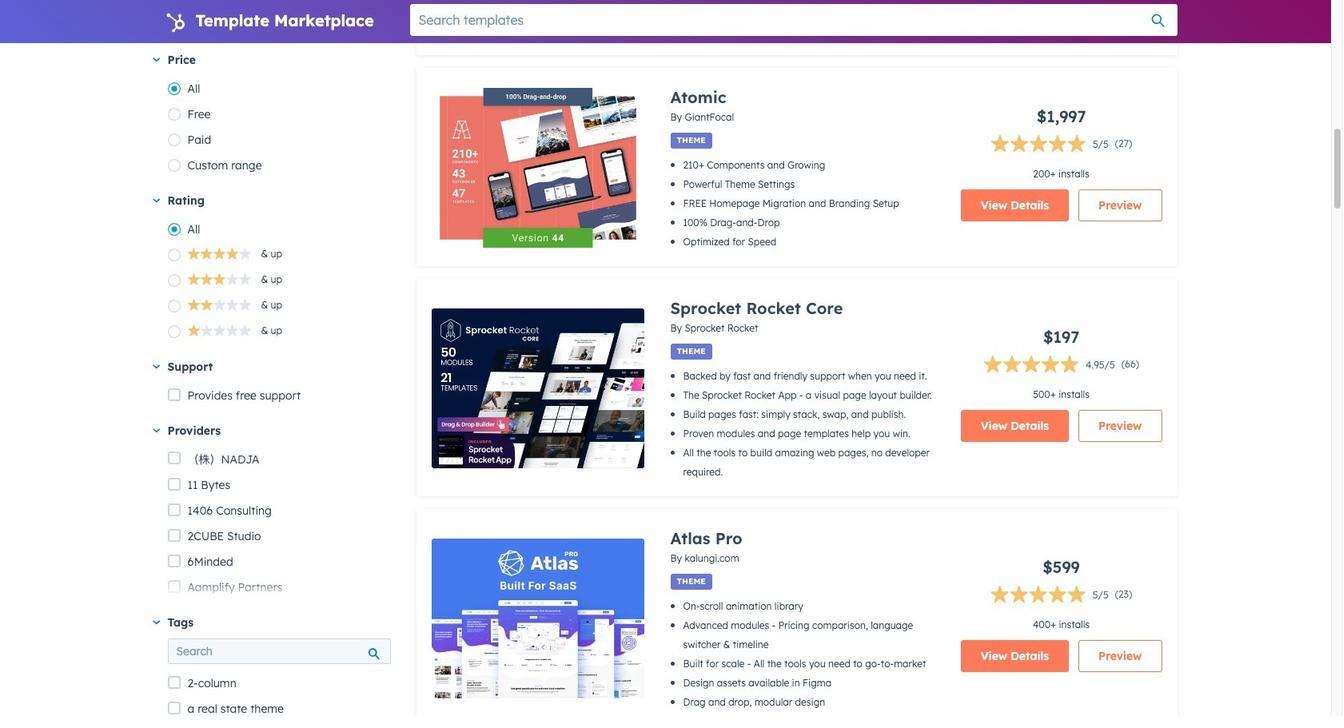 Task type: describe. For each thing, give the bounding box(es) containing it.
providers group
[[168, 447, 391, 717]]

compatible hubspot plans group
[[168, 0, 391, 38]]

tags group
[[168, 671, 391, 717]]

2 caret image from the top
[[152, 621, 160, 625]]

1 caret image from the top
[[152, 58, 160, 62]]

2 caret image from the top
[[152, 365, 160, 369]]



Task type: vqa. For each thing, say whether or not it's contained in the screenshot.
second caret icon from the bottom of the page
yes



Task type: locate. For each thing, give the bounding box(es) containing it.
3 caret image from the top
[[152, 429, 160, 433]]

0 vertical spatial caret image
[[152, 199, 160, 203]]

Search search field
[[168, 639, 391, 665]]

caret image
[[152, 58, 160, 62], [152, 621, 160, 625]]

1 vertical spatial caret image
[[152, 365, 160, 369]]

1 vertical spatial caret image
[[152, 621, 160, 625]]

0 vertical spatial caret image
[[152, 58, 160, 62]]

price group
[[168, 76, 391, 179]]

caret image
[[152, 199, 160, 203], [152, 365, 160, 369], [152, 429, 160, 433]]

rating group
[[168, 217, 391, 345]]

Search templates search field
[[410, 4, 1178, 36]]

2 vertical spatial caret image
[[152, 429, 160, 433]]

1 caret image from the top
[[152, 199, 160, 203]]

overall rating meter
[[991, 135, 1109, 157], [188, 248, 252, 263], [188, 274, 252, 289], [188, 299, 252, 314], [188, 325, 252, 340], [984, 355, 1116, 378], [991, 586, 1109, 608]]



